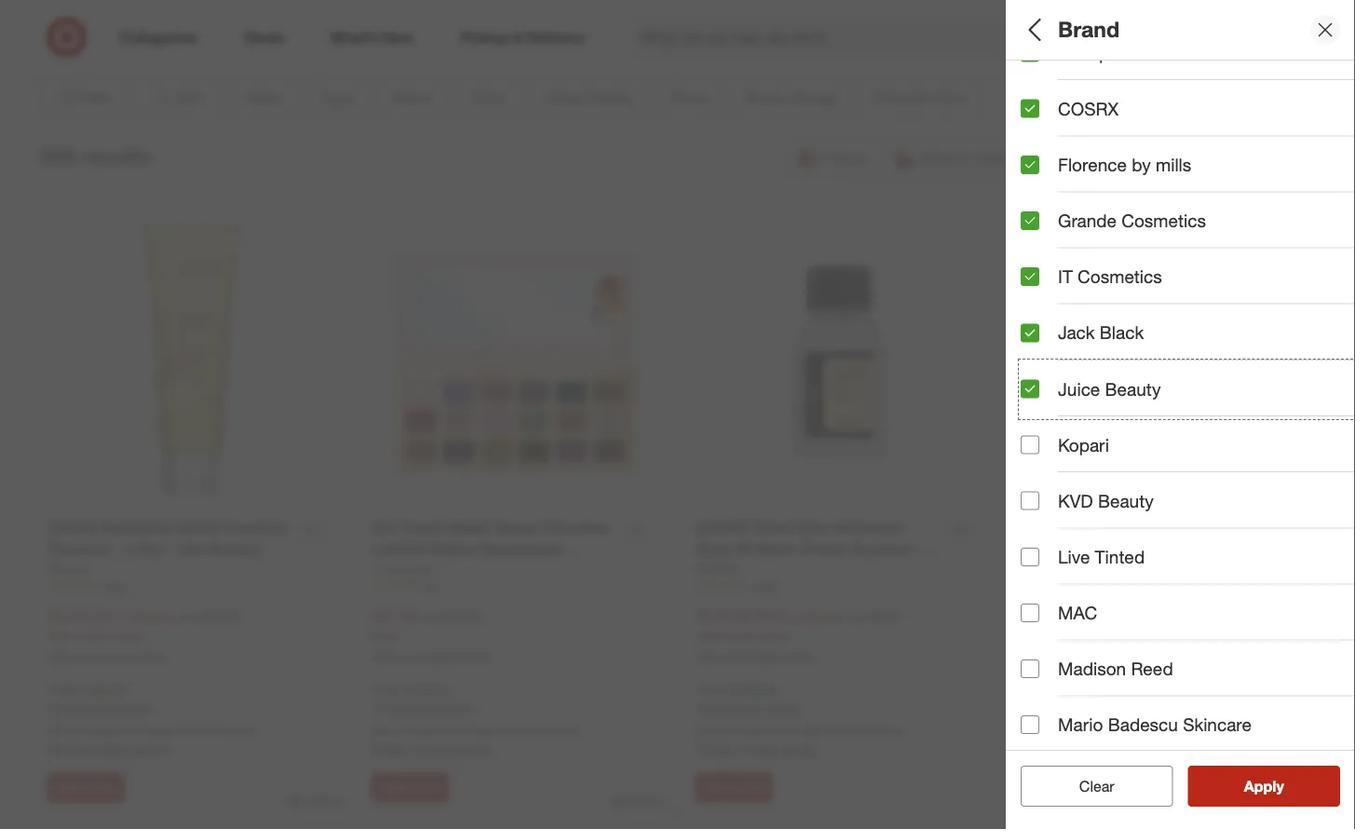 Task type: describe. For each thing, give the bounding box(es) containing it.
reg inside $5.95 ( $5.89 /fluid ounce ) reg $8.50 sale ends today when purchased online
[[847, 608, 866, 625]]

exclusions apply. link up wellness
[[1025, 701, 1125, 717]]

filters
[[1053, 16, 1110, 42]]

apply. for the exclusions apply. link related to first check nearby stores button from the right
[[766, 700, 801, 716]]

kvd
[[1058, 490, 1093, 511]]

What can we help you find? suggestions appear below search field
[[630, 17, 1094, 58]]

clear for clear
[[1079, 777, 1115, 795]]

today inside $5.95 ( $5.89 /fluid ounce ) reg $8.50 sale ends today when purchased online
[[757, 628, 790, 644]]

Jack Black checkbox
[[1021, 323, 1040, 342]]

juice beauty
[[1058, 378, 1161, 399]]

Florence by mills checkbox
[[1021, 155, 1040, 174]]

nearby for $24.00
[[89, 741, 129, 757]]

$5.95 ( $5.89 /fluid ounce ) reg $8.50 sale ends today when purchased online
[[696, 607, 901, 664]]

1997 link
[[696, 578, 983, 594]]

online inside $24.00 ( $5.71 /ounce ) reg $30.00 sale ends today when purchased online
[[136, 650, 166, 664]]

b
[[1349, 228, 1355, 244]]

deals button
[[1021, 61, 1355, 126]]

live
[[1058, 546, 1090, 568]]

wellness standard button
[[1021, 713, 1355, 778]]

check for $27.00
[[372, 741, 409, 757]]

at for $27.00
[[450, 722, 462, 739]]

$24.00 ( $5.71 /ounce ) reg $30.00 sale ends today when purchased online
[[48, 607, 240, 664]]

product form
[[1021, 536, 1136, 558]]

brand dialog
[[1006, 0, 1355, 829]]

Kopari checkbox
[[1021, 436, 1040, 454]]

COSRX checkbox
[[1021, 99, 1040, 118]]

kvd beauty
[[1058, 490, 1154, 511]]

9227
[[1078, 580, 1103, 594]]

austin for $24.00
[[141, 722, 177, 739]]

black
[[1100, 322, 1144, 343]]

results for see results
[[1256, 777, 1304, 795]]

jack black
[[1058, 322, 1144, 343]]

beekman
[[1254, 228, 1310, 244]]

sale inside $24.00 ( $5.71 /ounce ) reg $30.00 sale ends today when purchased online
[[48, 628, 73, 644]]

865 link
[[48, 578, 334, 594]]

$5.71
[[99, 608, 131, 625]]

shade
[[1021, 471, 1074, 492]]

all filters dialog
[[1006, 0, 1355, 829]]

when inside $27.00 reg $54.00 sale when purchased online
[[372, 650, 401, 664]]

product form button
[[1021, 517, 1355, 582]]

865
[[105, 579, 124, 593]]

$24.00
[[48, 607, 92, 625]]

product
[[1021, 536, 1088, 558]]

( for $5.95
[[736, 608, 739, 625]]

3 austin from the left
[[789, 722, 826, 739]]

$54.00
[[443, 608, 482, 625]]

advertisement region
[[119, 0, 1237, 44]]

health facts button
[[1021, 582, 1355, 647]]

range
[[1079, 471, 1133, 492]]

$3.50 - $8.40 ends today when purchased online
[[1020, 608, 1138, 665]]

color button
[[1021, 256, 1355, 321]]

purchased inside $27.00 reg $54.00 sale when purchased online
[[404, 650, 457, 664]]

all
[[1109, 777, 1124, 795]]

south for $24.00
[[181, 722, 215, 739]]

see
[[1225, 777, 1251, 795]]

facts
[[1080, 601, 1126, 623]]

price button
[[1021, 387, 1355, 452]]

clear for clear all
[[1070, 777, 1105, 795]]

when inside $24.00 ( $5.71 /ounce ) reg $30.00 sale ends today when purchased online
[[48, 650, 77, 664]]

ends inside $3.50 - $8.40 ends today when purchased online
[[1049, 629, 1078, 645]]

$8.50
[[870, 608, 901, 625]]

price
[[1021, 406, 1065, 427]]

today inside $24.00 ( $5.71 /ounce ) reg $30.00 sale ends today when purchased online
[[109, 628, 142, 644]]

( for $24.00
[[96, 608, 99, 625]]

free shipping * * exclusions apply. not available at austin south lamar check nearby stores for $24.00
[[48, 681, 256, 757]]

all filters
[[1021, 16, 1110, 42]]

exclusions for the exclusions apply. link associated with $24.00 check nearby stores button
[[52, 700, 114, 716]]

juice
[[1058, 378, 1100, 399]]

it
[[1058, 266, 1073, 287]]

florence
[[1058, 154, 1127, 175]]

exclusions apply. link for first check nearby stores button from the right
[[700, 700, 801, 716]]

free for the exclusions apply. link related to check nearby stores button for $27.00
[[372, 681, 398, 697]]

results for 584 results
[[82, 143, 151, 169]]

not for $27.00
[[372, 722, 393, 739]]

free inside free shipping * * exclusions apply.
[[1020, 682, 1046, 698]]

clear button
[[1021, 766, 1173, 807]]

see results
[[1225, 777, 1304, 795]]

$27.00
[[372, 607, 416, 625]]

Juice Beauty checkbox
[[1021, 379, 1040, 398]]

beverly
[[1081, 228, 1125, 244]]

rating
[[1076, 341, 1131, 362]]

mario
[[1058, 714, 1103, 736]]

wellness
[[1021, 732, 1095, 753]]

mac
[[1058, 602, 1097, 624]]

benefit button
[[1021, 647, 1355, 713]]

$27.00 reg $54.00 sale when purchased online
[[372, 607, 490, 664]]

live tinted
[[1058, 546, 1145, 568]]

9227 link
[[1020, 579, 1308, 595]]

) inside $5.95 ( $5.89 /fluid ounce ) reg $8.50 sale ends today when purchased online
[[840, 608, 843, 625]]

check for $24.00
[[48, 741, 85, 757]]

reed
[[1131, 658, 1173, 680]]

MAC checkbox
[[1021, 604, 1040, 622]]

online inside $27.00 reg $54.00 sale when purchased online
[[460, 650, 490, 664]]

6
[[429, 579, 436, 593]]

deals
[[1021, 80, 1068, 101]]

Clinique checkbox
[[1021, 43, 1040, 62]]

free shipping * * exclusions apply.
[[1020, 682, 1125, 717]]

search button
[[1081, 17, 1126, 61]]

3 available from the left
[[720, 722, 771, 739]]

badescu
[[1108, 714, 1178, 736]]

reg inside $27.00 reg $54.00 sale when purchased online
[[420, 608, 439, 625]]

check nearby stores button for $24.00
[[48, 740, 168, 759]]

584
[[41, 143, 76, 169]]

stores for $24.00
[[132, 741, 168, 757]]

beautyblender;
[[1160, 228, 1251, 244]]

$3.50
[[1020, 608, 1056, 626]]

brand for brand
[[1058, 16, 1120, 42]]

benefit
[[1021, 667, 1081, 688]]

it cosmetics
[[1058, 266, 1162, 287]]

nearby for $27.00
[[413, 741, 453, 757]]

3 at from the left
[[775, 722, 786, 739]]

/ounce
[[131, 608, 172, 625]]

sponsored for $24.00
[[286, 793, 341, 807]]

skincare
[[1183, 714, 1252, 736]]

check nearby stores button for $27.00
[[372, 740, 492, 759]]

by
[[1132, 154, 1151, 175]]

beauty for kvd beauty
[[1098, 490, 1154, 511]]



Task type: locate. For each thing, give the bounding box(es) containing it.
lamar for $24.00
[[219, 722, 256, 739]]

2 horizontal spatial south
[[829, 722, 864, 739]]

purchased down the $5.89
[[728, 650, 781, 664]]

exclusions apply. link
[[52, 700, 153, 716], [376, 700, 477, 716], [700, 700, 801, 716], [1025, 701, 1125, 717]]

reg
[[179, 608, 198, 625], [420, 608, 439, 625], [847, 608, 866, 625]]

sale inside $27.00 reg $54.00 sale when purchased online
[[372, 628, 397, 644]]

0 horizontal spatial nearby
[[89, 741, 129, 757]]

exclusions for the exclusions apply. link related to first check nearby stores button from the right
[[700, 700, 763, 716]]

0 horizontal spatial )
[[172, 608, 175, 625]]

online down /ounce in the bottom left of the page
[[136, 650, 166, 664]]

sale
[[48, 628, 73, 644], [372, 628, 397, 644], [696, 628, 721, 644]]

2 horizontal spatial check nearby stores button
[[696, 740, 817, 759]]

clear all
[[1070, 777, 1124, 795]]

austin for $27.00
[[465, 722, 501, 739]]

1 horizontal spatial ends
[[725, 628, 754, 644]]

1 ) from the left
[[172, 608, 175, 625]]

exclusions apply. link for $24.00 check nearby stores button
[[52, 700, 153, 716]]

apply. down $24.00 ( $5.71 /ounce ) reg $30.00 sale ends today when purchased online
[[118, 700, 153, 716]]

shipping for the exclusions apply. link related to first check nearby stores button from the right
[[725, 681, 775, 697]]

Grande Cosmetics checkbox
[[1021, 211, 1040, 230]]

3 lamar from the left
[[867, 722, 904, 739]]

today down /fluid
[[757, 628, 790, 644]]

584 results
[[41, 143, 151, 169]]

health
[[1021, 601, 1076, 623]]

cosmetics for grande cosmetics
[[1122, 210, 1206, 231]]

1 horizontal spatial sale
[[372, 628, 397, 644]]

today
[[109, 628, 142, 644], [757, 628, 790, 644], [1082, 629, 1114, 645]]

2 horizontal spatial at
[[775, 722, 786, 739]]

apply button
[[1188, 766, 1340, 807]]

3 sale from the left
[[696, 628, 721, 644]]

1 horizontal spatial )
[[840, 608, 843, 625]]

2 ( from the left
[[736, 608, 739, 625]]

online down facts
[[1108, 651, 1138, 665]]

see results button
[[1188, 766, 1340, 807]]

3 reg from the left
[[847, 608, 866, 625]]

ends inside $24.00 ( $5.71 /ounce ) reg $30.00 sale ends today when purchased online
[[77, 628, 105, 644]]

0 horizontal spatial lamar
[[219, 722, 256, 739]]

0 horizontal spatial sponsored
[[286, 793, 341, 807]]

online inside $5.95 ( $5.89 /fluid ounce ) reg $8.50 sale ends today when purchased online
[[784, 650, 814, 664]]

3 check from the left
[[696, 741, 733, 757]]

when inside $3.50 - $8.40 ends today when purchased online
[[1020, 651, 1049, 665]]

0 vertical spatial results
[[82, 143, 151, 169]]

1 sponsored from the left
[[286, 793, 341, 807]]

3 check nearby stores button from the left
[[696, 740, 817, 759]]

clear
[[1070, 777, 1105, 795], [1079, 777, 1115, 795]]

2 ) from the left
[[840, 608, 843, 625]]

$30.00
[[201, 608, 240, 625]]

not for $24.00
[[48, 722, 68, 739]]

2 horizontal spatial reg
[[847, 608, 866, 625]]

3 free shipping * * exclusions apply. not available at austin south lamar check nearby stores from the left
[[696, 681, 904, 757]]

ends down the $5.89
[[725, 628, 754, 644]]

2 horizontal spatial austin
[[789, 722, 826, 739]]

ends down $24.00
[[77, 628, 105, 644]]

0 horizontal spatial (
[[96, 608, 99, 625]]

2 lamar from the left
[[543, 722, 580, 739]]

) down 865 link
[[172, 608, 175, 625]]

mills
[[1156, 154, 1192, 175]]

purchased up benefit
[[1052, 651, 1105, 665]]

2 check from the left
[[372, 741, 409, 757]]

cosmetics down mills
[[1122, 210, 1206, 231]]

0 horizontal spatial free shipping * * exclusions apply. not available at austin south lamar check nearby stores
[[48, 681, 256, 757]]

clear left all
[[1070, 777, 1105, 795]]

guest rating
[[1021, 341, 1131, 362]]

when down $24.00
[[48, 650, 77, 664]]

purchased inside $3.50 - $8.40 ends today when purchased online
[[1052, 651, 1105, 665]]

free shipping * * exclusions apply. not available at austin south lamar check nearby stores for $27.00
[[372, 681, 580, 757]]

1 horizontal spatial sponsored
[[610, 793, 666, 807]]

0 horizontal spatial check
[[48, 741, 85, 757]]

shade range
[[1021, 471, 1133, 492]]

available for $24.00
[[72, 722, 123, 739]]

1 horizontal spatial today
[[757, 628, 790, 644]]

1 vertical spatial beauty
[[1098, 490, 1154, 511]]

free down $5.95
[[696, 681, 722, 697]]

2 reg from the left
[[420, 608, 439, 625]]

type button
[[1021, 126, 1355, 191]]

ends down -
[[1049, 629, 1078, 645]]

1 horizontal spatial south
[[505, 722, 540, 739]]

check nearby stores button
[[48, 740, 168, 759], [372, 740, 492, 759], [696, 740, 817, 759]]

3 stores from the left
[[781, 741, 817, 757]]

apply. down $5.95 ( $5.89 /fluid ounce ) reg $8.50 sale ends today when purchased online
[[766, 700, 801, 716]]

2 horizontal spatial not
[[696, 722, 717, 739]]

shipping down $24.00 ( $5.71 /ounce ) reg $30.00 sale ends today when purchased online
[[77, 681, 127, 697]]

online
[[136, 650, 166, 664], [460, 650, 490, 664], [784, 650, 814, 664], [1108, 651, 1138, 665]]

purchased inside $5.95 ( $5.89 /fluid ounce ) reg $8.50 sale ends today when purchased online
[[728, 650, 781, 664]]

1 horizontal spatial reg
[[420, 608, 439, 625]]

shipping down $27.00 reg $54.00 sale when purchased online at left bottom
[[401, 681, 451, 697]]

brand inside dialog
[[1058, 16, 1120, 42]]

results inside button
[[1256, 777, 1304, 795]]

cosmetics for it cosmetics
[[1078, 266, 1162, 287]]

clear all button
[[1021, 766, 1173, 807]]

exclusions apply. link down $5.95 ( $5.89 /fluid ounce ) reg $8.50 sale ends today when purchased online
[[700, 700, 801, 716]]

available for $27.00
[[396, 722, 447, 739]]

2 horizontal spatial nearby
[[737, 741, 777, 757]]

shipping inside free shipping * * exclusions apply.
[[1049, 682, 1099, 698]]

health facts
[[1021, 601, 1126, 623]]

results right 584
[[82, 143, 151, 169]]

available
[[72, 722, 123, 739], [396, 722, 447, 739], [720, 722, 771, 739]]

apply. down $27.00 reg $54.00 sale when purchased online at left bottom
[[442, 700, 477, 716]]

2 horizontal spatial ends
[[1049, 629, 1078, 645]]

online down /fluid
[[784, 650, 814, 664]]

1 horizontal spatial check
[[372, 741, 409, 757]]

today inside $3.50 - $8.40 ends today when purchased online
[[1082, 629, 1114, 645]]

1 south from the left
[[181, 722, 215, 739]]

KVD Beauty checkbox
[[1021, 492, 1040, 510]]

clear inside all filters dialog
[[1070, 777, 1105, 795]]

sale inside $5.95 ( $5.89 /fluid ounce ) reg $8.50 sale ends today when purchased online
[[696, 628, 721, 644]]

1 vertical spatial brand
[[1021, 204, 1072, 225]]

exclusions inside free shipping * * exclusions apply.
[[1025, 701, 1087, 717]]

1 at from the left
[[126, 722, 137, 739]]

free shipping * * exclusions apply. not available at austin south lamar check nearby stores
[[48, 681, 256, 757], [372, 681, 580, 757], [696, 681, 904, 757]]

1802;
[[1313, 228, 1346, 244]]

0 horizontal spatial reg
[[179, 608, 198, 625]]

2 south from the left
[[505, 722, 540, 739]]

2 clear from the left
[[1079, 777, 1115, 795]]

today down the $8.40
[[1082, 629, 1114, 645]]

$5.89
[[739, 608, 771, 625]]

nearby
[[89, 741, 129, 757], [413, 741, 453, 757], [737, 741, 777, 757]]

1 horizontal spatial results
[[1256, 777, 1304, 795]]

2 horizontal spatial free shipping * * exclusions apply. not available at austin south lamar check nearby stores
[[696, 681, 904, 757]]

0 vertical spatial beauty
[[1105, 378, 1161, 399]]

results right see
[[1256, 777, 1304, 795]]

2 at from the left
[[450, 722, 462, 739]]

1 check from the left
[[48, 741, 85, 757]]

1 ( from the left
[[96, 608, 99, 625]]

) down the 1997 link at the bottom right
[[840, 608, 843, 625]]

0 horizontal spatial austin
[[141, 722, 177, 739]]

1 available from the left
[[72, 722, 123, 739]]

0 horizontal spatial available
[[72, 722, 123, 739]]

apply.
[[118, 700, 153, 716], [442, 700, 477, 716], [766, 700, 801, 716], [1090, 701, 1125, 717]]

1 horizontal spatial nearby
[[413, 741, 453, 757]]

0 vertical spatial cosmetics
[[1122, 210, 1206, 231]]

3 south from the left
[[829, 722, 864, 739]]

shipping for the exclusions apply. link associated with $24.00 check nearby stores button
[[77, 681, 127, 697]]

beauty for juice beauty
[[1105, 378, 1161, 399]]

1 horizontal spatial (
[[736, 608, 739, 625]]

south for $27.00
[[505, 722, 540, 739]]

Live Tinted checkbox
[[1021, 548, 1040, 566]]

when inside $5.95 ( $5.89 /fluid ounce ) reg $8.50 sale ends today when purchased online
[[696, 650, 725, 664]]

exclusions apply. link for check nearby stores button for $27.00
[[376, 700, 477, 716]]

stores
[[132, 741, 168, 757], [456, 741, 492, 757], [781, 741, 817, 757]]

purchased down $5.71
[[80, 650, 133, 664]]

south
[[181, 722, 215, 739], [505, 722, 540, 739], [829, 722, 864, 739]]

when down '$27.00'
[[372, 650, 401, 664]]

today down $5.71
[[109, 628, 142, 644]]

free for the exclusions apply. link related to first check nearby stores button from the right
[[696, 681, 722, 697]]

apply. for the exclusions apply. link associated with $24.00 check nearby stores button
[[118, 700, 153, 716]]

clear down wellness standard
[[1079, 777, 1115, 795]]

Madison Reed checkbox
[[1021, 660, 1040, 678]]

apply. inside free shipping * * exclusions apply.
[[1090, 701, 1125, 717]]

1 vertical spatial results
[[1256, 777, 1304, 795]]

beauty down the rating
[[1105, 378, 1161, 399]]

1 free shipping * * exclusions apply. not available at austin south lamar check nearby stores from the left
[[48, 681, 256, 757]]

2 available from the left
[[396, 722, 447, 739]]

) inside $24.00 ( $5.71 /ounce ) reg $30.00 sale ends today when purchased online
[[172, 608, 175, 625]]

1 check nearby stores button from the left
[[48, 740, 168, 759]]

when up benefit
[[1020, 651, 1049, 665]]

1 stores from the left
[[132, 741, 168, 757]]

( inside $24.00 ( $5.71 /ounce ) reg $30.00 sale ends today when purchased online
[[96, 608, 99, 625]]

3 nearby from the left
[[737, 741, 777, 757]]

sponsored for $27.00
[[610, 793, 666, 807]]

free down $24.00
[[48, 681, 73, 697]]

austin
[[141, 722, 177, 739], [465, 722, 501, 739], [789, 722, 826, 739]]

0 horizontal spatial check nearby stores button
[[48, 740, 168, 759]]

3 not from the left
[[696, 722, 717, 739]]

type
[[1021, 145, 1060, 166]]

florence by mills
[[1058, 154, 1192, 175]]

hills;
[[1128, 228, 1157, 244]]

brand for brand anastasia beverly hills; beautyblender; beekman 1802; b
[[1021, 204, 1072, 225]]

online down $54.00
[[460, 650, 490, 664]]

shipping for the exclusions apply. link related to check nearby stores button for $27.00
[[401, 681, 451, 697]]

free for the exclusions apply. link associated with $24.00 check nearby stores button
[[48, 681, 73, 697]]

free
[[48, 681, 73, 697], [372, 681, 398, 697], [696, 681, 722, 697], [1020, 682, 1046, 698]]

1 horizontal spatial austin
[[465, 722, 501, 739]]

cosmetics
[[1122, 210, 1206, 231], [1078, 266, 1162, 287]]

1 reg from the left
[[179, 608, 198, 625]]

2 check nearby stores button from the left
[[372, 740, 492, 759]]

reg left $8.50
[[847, 608, 866, 625]]

exclusions apply. link down $27.00 reg $54.00 sale when purchased online at left bottom
[[376, 700, 477, 716]]

madison reed
[[1058, 658, 1173, 680]]

purchased inside $24.00 ( $5.71 /ounce ) reg $30.00 sale ends today when purchased online
[[80, 650, 133, 664]]

0 horizontal spatial stores
[[132, 741, 168, 757]]

apply
[[1244, 777, 1284, 795]]

2 horizontal spatial lamar
[[867, 722, 904, 739]]

shipping down $5.95 ( $5.89 /fluid ounce ) reg $8.50 sale ends today when purchased online
[[725, 681, 775, 697]]

color
[[1021, 275, 1067, 297]]

tinted
[[1095, 546, 1145, 568]]

shade range button
[[1021, 452, 1355, 517]]

1 vertical spatial cosmetics
[[1078, 266, 1162, 287]]

1 horizontal spatial free shipping * * exclusions apply. not available at austin south lamar check nearby stores
[[372, 681, 580, 757]]

2 horizontal spatial stores
[[781, 741, 817, 757]]

when down $5.95
[[696, 650, 725, 664]]

( right $24.00
[[96, 608, 99, 625]]

2 sale from the left
[[372, 628, 397, 644]]

1 clear from the left
[[1070, 777, 1105, 795]]

0 horizontal spatial today
[[109, 628, 142, 644]]

clear inside brand dialog
[[1079, 777, 1115, 795]]

1 horizontal spatial at
[[450, 722, 462, 739]]

( inside $5.95 ( $5.89 /fluid ounce ) reg $8.50 sale ends today when purchased online
[[736, 608, 739, 625]]

form
[[1093, 536, 1136, 558]]

reg inside $24.00 ( $5.71 /ounce ) reg $30.00 sale ends today when purchased online
[[179, 608, 198, 625]]

0 horizontal spatial not
[[48, 722, 68, 739]]

mario badescu skincare
[[1058, 714, 1252, 736]]

(
[[96, 608, 99, 625], [736, 608, 739, 625]]

grande cosmetics
[[1058, 210, 1206, 231]]

madison
[[1058, 658, 1126, 680]]

lamar
[[219, 722, 256, 739], [543, 722, 580, 739], [867, 722, 904, 739]]

anastasia
[[1021, 228, 1078, 244]]

1 horizontal spatial check nearby stores button
[[372, 740, 492, 759]]

not
[[48, 722, 68, 739], [372, 722, 393, 739], [696, 722, 717, 739]]

wellness standard
[[1021, 732, 1178, 753]]

2 horizontal spatial today
[[1082, 629, 1114, 645]]

apply. up wellness standard
[[1090, 701, 1125, 717]]

standard
[[1100, 732, 1178, 753]]

beauty up the form
[[1098, 490, 1154, 511]]

guest rating button
[[1021, 321, 1355, 387]]

when
[[48, 650, 77, 664], [372, 650, 401, 664], [696, 650, 725, 664], [1020, 651, 1049, 665]]

( right $5.95
[[736, 608, 739, 625]]

sale down $24.00
[[48, 628, 73, 644]]

2 horizontal spatial available
[[720, 722, 771, 739]]

brand inside brand anastasia beverly hills; beautyblender; beekman 1802; b
[[1021, 204, 1072, 225]]

sale down '$27.00'
[[372, 628, 397, 644]]

shipping
[[77, 681, 127, 697], [401, 681, 451, 697], [725, 681, 775, 697], [1049, 682, 1099, 698]]

1 horizontal spatial stores
[[456, 741, 492, 757]]

1 not from the left
[[48, 722, 68, 739]]

2 sponsored from the left
[[610, 793, 666, 807]]

2 nearby from the left
[[413, 741, 453, 757]]

IT Cosmetics checkbox
[[1021, 267, 1040, 286]]

brand anastasia beverly hills; beautyblender; beekman 1802; b
[[1021, 204, 1355, 244]]

at for $24.00
[[126, 722, 137, 739]]

reg down 865 link
[[179, 608, 198, 625]]

Mario Badescu Skincare checkbox
[[1021, 716, 1040, 734]]

guest
[[1021, 341, 1071, 362]]

cosrx
[[1058, 98, 1119, 119]]

shipping down madison
[[1049, 682, 1099, 698]]

sale down $5.95
[[696, 628, 721, 644]]

0 horizontal spatial ends
[[77, 628, 105, 644]]

exclusions apply. link down $24.00 ( $5.71 /ounce ) reg $30.00 sale ends today when purchased online
[[52, 700, 153, 716]]

ends inside $5.95 ( $5.89 /fluid ounce ) reg $8.50 sale ends today when purchased online
[[725, 628, 754, 644]]

free down madison reed checkbox
[[1020, 682, 1046, 698]]

purchased down $54.00
[[404, 650, 457, 664]]

2 not from the left
[[372, 722, 393, 739]]

apply. for the exclusions apply. link related to check nearby stores button for $27.00
[[442, 700, 477, 716]]

1 horizontal spatial lamar
[[543, 722, 580, 739]]

1 lamar from the left
[[219, 722, 256, 739]]

1 austin from the left
[[141, 722, 177, 739]]

1997
[[754, 579, 778, 593]]

6 link
[[372, 578, 659, 594]]

lamar for $27.00
[[543, 722, 580, 739]]

stores for $27.00
[[456, 741, 492, 757]]

2 austin from the left
[[465, 722, 501, 739]]

all
[[1021, 16, 1047, 42]]

online inside $3.50 - $8.40 ends today when purchased online
[[1108, 651, 1138, 665]]

kopari
[[1058, 434, 1109, 455]]

grande
[[1058, 210, 1117, 231]]

exclusions for the exclusions apply. link related to check nearby stores button for $27.00
[[376, 700, 439, 716]]

0 horizontal spatial at
[[126, 722, 137, 739]]

ounce
[[804, 608, 840, 625]]

cosmetics down 'beverly' at the top right of the page
[[1078, 266, 1162, 287]]

2 stores from the left
[[456, 741, 492, 757]]

1 sale from the left
[[48, 628, 73, 644]]

0 horizontal spatial results
[[82, 143, 151, 169]]

)
[[172, 608, 175, 625], [840, 608, 843, 625]]

reg down the 6
[[420, 608, 439, 625]]

free down $27.00 reg $54.00 sale when purchased online at left bottom
[[372, 681, 398, 697]]

ends
[[77, 628, 105, 644], [725, 628, 754, 644], [1049, 629, 1078, 645]]

1 horizontal spatial not
[[372, 722, 393, 739]]

0 horizontal spatial south
[[181, 722, 215, 739]]

clinique
[[1058, 42, 1123, 63]]

1 nearby from the left
[[89, 741, 129, 757]]

2 free shipping * * exclusions apply. not available at austin south lamar check nearby stores from the left
[[372, 681, 580, 757]]

brand
[[1058, 16, 1120, 42], [1021, 204, 1072, 225]]

2 horizontal spatial sale
[[696, 628, 721, 644]]

1 horizontal spatial available
[[396, 722, 447, 739]]

0 vertical spatial brand
[[1058, 16, 1120, 42]]

2 horizontal spatial check
[[696, 741, 733, 757]]

0 horizontal spatial sale
[[48, 628, 73, 644]]

/fluid
[[771, 608, 800, 625]]



Task type: vqa. For each thing, say whether or not it's contained in the screenshot.
What's New
no



